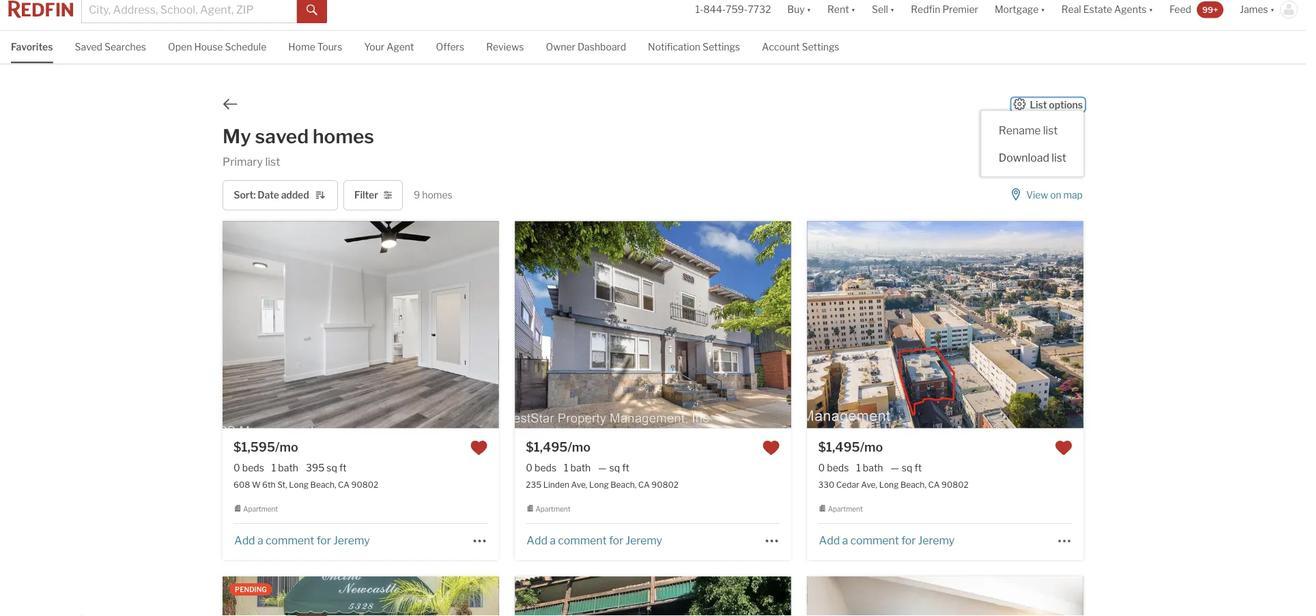 Task type: vqa. For each thing, say whether or not it's contained in the screenshot.
See what you can afford and find rentals within your budget.
no



Task type: describe. For each thing, give the bounding box(es) containing it.
/mo for w
[[275, 440, 298, 455]]

agent
[[387, 41, 414, 53]]

your
[[364, 41, 385, 53]]

beds for cedar
[[827, 463, 849, 474]]

filter button
[[343, 180, 403, 211]]

homes inside my saved homes primary list
[[313, 125, 374, 148]]

/mo for linden
[[568, 440, 591, 455]]

james ▾
[[1240, 4, 1275, 15]]

6th
[[262, 480, 276, 490]]

1 photo of 235 linden ave, long beach, ca 90802 image from the left
[[515, 222, 791, 429]]

rent ▾ button
[[820, 0, 864, 30]]

favorite button checkbox
[[763, 440, 780, 457]]

add a comment for jeremy for cedar
[[819, 534, 955, 548]]

owner dashboard link
[[546, 31, 626, 62]]

ca for 235
[[638, 480, 650, 490]]

▾ for mortgage ▾
[[1041, 4, 1046, 15]]

bath for cedar
[[863, 463, 884, 474]]

redfin
[[911, 4, 941, 15]]

ft for 330
[[915, 463, 922, 474]]

add a comment for jeremy button for w
[[234, 534, 371, 548]]

add a comment for jeremy for linden
[[527, 534, 663, 548]]

rename
[[999, 124, 1041, 137]]

favorite button image for $1,495 /mo
[[1055, 440, 1073, 457]]

saved
[[75, 41, 102, 53]]

real
[[1062, 4, 1082, 15]]

330
[[819, 480, 835, 490]]

list
[[1030, 99, 1047, 111]]

1 beach, from the left
[[310, 480, 336, 490]]

1 for cedar
[[857, 463, 861, 474]]

cedar
[[837, 480, 860, 490]]

sort
[[234, 190, 254, 201]]

saved searches
[[75, 41, 146, 53]]

1 90802 from the left
[[351, 480, 379, 490]]

add for 235
[[527, 534, 548, 548]]

rent ▾
[[828, 4, 856, 15]]

0 beds for 235
[[526, 463, 557, 474]]

sq for 235 linden ave, long beach, ca 90802
[[610, 463, 620, 474]]

rename list button
[[982, 116, 1084, 144]]

buy ▾ button
[[788, 0, 812, 30]]

1 bath for cedar
[[857, 463, 884, 474]]

jeremy for 235 linden ave, long beach, ca 90802
[[626, 534, 663, 548]]

sell ▾ button
[[864, 0, 903, 30]]

City, Address, School, Agent, ZIP search field
[[81, 0, 297, 23]]

account
[[762, 41, 800, 53]]

primary
[[223, 155, 263, 168]]

— for cedar
[[891, 463, 899, 474]]

reviews link
[[486, 31, 524, 62]]

list inside my saved homes primary list
[[265, 155, 280, 168]]

home tours
[[288, 41, 342, 53]]

sell
[[872, 4, 889, 15]]

sell ▾
[[872, 4, 895, 15]]

1-
[[696, 4, 704, 15]]

open house schedule
[[168, 41, 267, 53]]

for for linden
[[609, 534, 624, 548]]

offers
[[436, 41, 465, 53]]

2 photo of 5460 white oak ave., #j303, encino, ca 91316 image from the left
[[791, 577, 1067, 617]]

beach, for 330
[[901, 480, 927, 490]]

2 photo of 235 linden ave, long beach, ca 90802 image from the left
[[791, 222, 1067, 429]]

agents
[[1115, 4, 1147, 15]]

home tours link
[[288, 31, 342, 62]]

your agent
[[364, 41, 414, 53]]

mortgage ▾ button
[[987, 0, 1054, 30]]

offers link
[[436, 31, 465, 62]]

608
[[234, 480, 250, 490]]

comment for w
[[266, 534, 314, 548]]

comment for cedar
[[851, 534, 899, 548]]

account settings link
[[762, 31, 840, 62]]

your agent link
[[364, 31, 414, 62]]

open
[[168, 41, 192, 53]]

saved
[[255, 125, 309, 148]]

395 sq ft
[[306, 463, 347, 474]]

:
[[254, 190, 256, 201]]

notification settings
[[648, 41, 740, 53]]

beds for w
[[242, 463, 264, 474]]

▾ for buy ▾
[[807, 4, 812, 15]]

apartment for w
[[243, 505, 278, 514]]

redfin premier
[[911, 4, 979, 15]]

favorites link
[[11, 31, 53, 62]]

2 photo of 5460 white oak ave unit d210, encino, ca 91316 image from the left
[[1084, 577, 1307, 617]]

settings for account settings
[[802, 41, 840, 53]]

235 linden ave, long beach, ca 90802
[[526, 480, 679, 490]]

1 photo of 608 w 6th st, long beach, ca 90802 image from the left
[[223, 222, 499, 429]]

1 photo of 5328 newcastle ave unit 12, encino, ca 91316 image from the left
[[223, 577, 499, 617]]

jeremy for 330 cedar ave, long beach, ca 90802
[[918, 534, 955, 548]]

real estate agents ▾
[[1062, 4, 1154, 15]]

▾ for rent ▾
[[851, 4, 856, 15]]

account settings
[[762, 41, 840, 53]]

▾ for james ▾
[[1271, 4, 1275, 15]]

premier
[[943, 4, 979, 15]]

rent ▾ button
[[828, 0, 856, 30]]

searches
[[104, 41, 146, 53]]

235
[[526, 480, 542, 490]]

add for 608
[[234, 534, 255, 548]]

pending
[[235, 586, 267, 594]]

beach, for 235
[[611, 480, 637, 490]]

7732
[[748, 4, 771, 15]]

1-844-759-7732
[[696, 4, 771, 15]]

sell ▾ button
[[872, 0, 895, 30]]

james
[[1240, 4, 1269, 15]]

notification
[[648, 41, 701, 53]]

owner
[[546, 41, 576, 53]]

1 photo of 5460 white oak ave., #j303, encino, ca 91316 image from the left
[[515, 577, 791, 617]]

comment for linden
[[558, 534, 607, 548]]

2 photo of 5328 newcastle ave unit 12, encino, ca 91316 image from the left
[[499, 577, 775, 617]]

1 long from the left
[[289, 480, 309, 490]]

my saved homes primary list
[[223, 125, 374, 168]]

favorite button checkbox for $1,595 /mo
[[470, 440, 488, 457]]

$1,495 for linden
[[526, 440, 568, 455]]

added
[[281, 190, 309, 201]]

add for 330
[[819, 534, 840, 548]]

rename list
[[999, 124, 1058, 137]]

759-
[[726, 4, 748, 15]]

▾ for sell ▾
[[891, 4, 895, 15]]



Task type: locate. For each thing, give the bounding box(es) containing it.
a for w
[[257, 534, 263, 548]]

submit search image
[[307, 5, 318, 16]]

tours
[[317, 41, 342, 53]]

map
[[1064, 190, 1083, 201]]

bath up st,
[[278, 463, 298, 474]]

add a comment for jeremy button down 608 w 6th st, long beach, ca 90802
[[234, 534, 371, 548]]

photo of 5328 newcastle ave unit 12, encino, ca 91316 image
[[223, 577, 499, 617], [499, 577, 775, 617]]

1 horizontal spatial add
[[527, 534, 548, 548]]

long right cedar
[[880, 480, 899, 490]]

add a comment for jeremy down 235 linden ave, long beach, ca 90802
[[527, 534, 663, 548]]

2 horizontal spatial ft
[[915, 463, 922, 474]]

0 beds for 608
[[234, 463, 264, 474]]

2 horizontal spatial add
[[819, 534, 840, 548]]

0 up 330
[[819, 463, 825, 474]]

settings down rent ▾ button
[[802, 41, 840, 53]]

for down 330 cedar ave, long beach, ca 90802 on the bottom right of the page
[[902, 534, 916, 548]]

1 horizontal spatial favorite button image
[[1055, 440, 1073, 457]]

ft right 395
[[339, 463, 347, 474]]

1 up 6th
[[272, 463, 276, 474]]

2 apartment from the left
[[536, 505, 571, 514]]

settings down 844-
[[703, 41, 740, 53]]

1 $1,495 /mo from the left
[[526, 440, 591, 455]]

$1,495 up cedar
[[819, 440, 860, 455]]

1 horizontal spatial 0
[[526, 463, 533, 474]]

dialog containing rename list
[[982, 111, 1084, 177]]

home
[[288, 41, 315, 53]]

a for linden
[[550, 534, 556, 548]]

1 horizontal spatial add a comment for jeremy
[[527, 534, 663, 548]]

/mo up the linden
[[568, 440, 591, 455]]

1 horizontal spatial 0 beds
[[526, 463, 557, 474]]

0 horizontal spatial ca
[[338, 480, 350, 490]]

1 sq from the left
[[327, 463, 337, 474]]

1 horizontal spatial 1 bath
[[564, 463, 591, 474]]

0 horizontal spatial —
[[599, 463, 607, 474]]

▾ right 'agents'
[[1149, 4, 1154, 15]]

▾ right sell
[[891, 4, 895, 15]]

$1,495 /mo up cedar
[[819, 440, 883, 455]]

ave, right cedar
[[861, 480, 878, 490]]

house
[[194, 41, 223, 53]]

view on map
[[1027, 190, 1083, 201]]

a down the linden
[[550, 534, 556, 548]]

1 — from the left
[[599, 463, 607, 474]]

1-844-759-7732 link
[[696, 4, 771, 15]]

beach, down 395 sq ft
[[310, 480, 336, 490]]

0 horizontal spatial comment
[[266, 534, 314, 548]]

filter
[[354, 190, 378, 201]]

/mo up 330 cedar ave, long beach, ca 90802 on the bottom right of the page
[[860, 440, 883, 455]]

2 horizontal spatial add a comment for jeremy button
[[819, 534, 956, 548]]

1 ft from the left
[[339, 463, 347, 474]]

1 bath from the left
[[278, 463, 298, 474]]

1 horizontal spatial bath
[[571, 463, 591, 474]]

2 0 beds from the left
[[526, 463, 557, 474]]

2 add a comment for jeremy button from the left
[[526, 534, 663, 548]]

2 favorite button image from the left
[[1055, 440, 1073, 457]]

▾ right rent
[[851, 4, 856, 15]]

list inside "button"
[[1052, 151, 1067, 165]]

1 horizontal spatial ft
[[622, 463, 630, 474]]

0 horizontal spatial 0
[[234, 463, 240, 474]]

1 a from the left
[[257, 534, 263, 548]]

ft
[[339, 463, 347, 474], [622, 463, 630, 474], [915, 463, 922, 474]]

for
[[317, 534, 331, 548], [609, 534, 624, 548], [902, 534, 916, 548]]

3 /mo from the left
[[860, 440, 883, 455]]

list options button
[[1013, 98, 1084, 111]]

bath up 330 cedar ave, long beach, ca 90802 on the bottom right of the page
[[863, 463, 884, 474]]

bath for w
[[278, 463, 298, 474]]

photo of 330 cedar ave, long beach, ca 90802 image
[[808, 222, 1084, 429], [1084, 222, 1307, 429]]

1 horizontal spatial long
[[589, 480, 609, 490]]

2 horizontal spatial 0 beds
[[819, 463, 849, 474]]

0 horizontal spatial a
[[257, 534, 263, 548]]

0 horizontal spatial 90802
[[351, 480, 379, 490]]

comment
[[266, 534, 314, 548], [558, 534, 607, 548], [851, 534, 899, 548]]

0 horizontal spatial beds
[[242, 463, 264, 474]]

0 horizontal spatial ave,
[[571, 480, 588, 490]]

jeremy
[[333, 534, 370, 548], [626, 534, 663, 548], [918, 534, 955, 548]]

0 horizontal spatial homes
[[313, 125, 374, 148]]

jeremy for 608 w 6th st, long beach, ca 90802
[[333, 534, 370, 548]]

photo of 5460 white oak ave., #j303, encino, ca 91316 image
[[515, 577, 791, 617], [791, 577, 1067, 617]]

add a comment for jeremy button for linden
[[526, 534, 663, 548]]

add up "pending"
[[234, 534, 255, 548]]

1 add a comment for jeremy from the left
[[234, 534, 370, 548]]

2 photo of 330 cedar ave, long beach, ca 90802 image from the left
[[1084, 222, 1307, 429]]

0 horizontal spatial beach,
[[310, 480, 336, 490]]

0 horizontal spatial add a comment for jeremy
[[234, 534, 370, 548]]

add a comment for jeremy down 608 w 6th st, long beach, ca 90802
[[234, 534, 370, 548]]

1 0 from the left
[[234, 463, 240, 474]]

2 horizontal spatial jeremy
[[918, 534, 955, 548]]

0
[[234, 463, 240, 474], [526, 463, 533, 474], [819, 463, 825, 474]]

1 bath for linden
[[564, 463, 591, 474]]

2 horizontal spatial sq
[[902, 463, 913, 474]]

favorite button image
[[470, 440, 488, 457], [1055, 440, 1073, 457]]

0 up the 608
[[234, 463, 240, 474]]

comment down 235 linden ave, long beach, ca 90802
[[558, 534, 607, 548]]

0 up 235
[[526, 463, 533, 474]]

0 beds for 330
[[819, 463, 849, 474]]

2 horizontal spatial long
[[880, 480, 899, 490]]

comment down 330 cedar ave, long beach, ca 90802 on the bottom right of the page
[[851, 534, 899, 548]]

0 horizontal spatial add a comment for jeremy button
[[234, 534, 371, 548]]

2 horizontal spatial /mo
[[860, 440, 883, 455]]

dialog
[[982, 111, 1084, 177]]

0 horizontal spatial /mo
[[275, 440, 298, 455]]

1 photo of 5460 white oak ave unit d210, encino, ca 91316 image from the left
[[808, 577, 1084, 617]]

2 a from the left
[[550, 534, 556, 548]]

1 horizontal spatial ave,
[[861, 480, 878, 490]]

mortgage ▾ button
[[995, 0, 1046, 30]]

sq right 395
[[327, 463, 337, 474]]

90802
[[351, 480, 379, 490], [652, 480, 679, 490], [942, 480, 969, 490]]

2 horizontal spatial beds
[[827, 463, 849, 474]]

add down 330
[[819, 534, 840, 548]]

9
[[414, 190, 420, 201]]

1 bath up the linden
[[564, 463, 591, 474]]

photo of 608 w 6th st, long beach, ca 90802 image
[[223, 222, 499, 429], [499, 222, 775, 429]]

0 horizontal spatial jeremy
[[333, 534, 370, 548]]

2 sq from the left
[[610, 463, 620, 474]]

0 horizontal spatial 0 beds
[[234, 463, 264, 474]]

add a comment for jeremy for w
[[234, 534, 370, 548]]

/mo up st,
[[275, 440, 298, 455]]

1 horizontal spatial sq
[[610, 463, 620, 474]]

▾
[[807, 4, 812, 15], [851, 4, 856, 15], [891, 4, 895, 15], [1041, 4, 1046, 15], [1149, 4, 1154, 15], [1271, 4, 1275, 15]]

1 ▾ from the left
[[807, 4, 812, 15]]

1 /mo from the left
[[275, 440, 298, 455]]

list down list options button
[[1044, 124, 1058, 137]]

1 horizontal spatial $1,495 /mo
[[819, 440, 883, 455]]

comment down st,
[[266, 534, 314, 548]]

my
[[223, 125, 251, 148]]

beds up w
[[242, 463, 264, 474]]

favorite button image for $1,595 /mo
[[470, 440, 488, 457]]

3 0 from the left
[[819, 463, 825, 474]]

2 horizontal spatial 1
[[857, 463, 861, 474]]

1 horizontal spatial comment
[[558, 534, 607, 548]]

3 apartment from the left
[[828, 505, 863, 514]]

3 a from the left
[[842, 534, 848, 548]]

1 horizontal spatial favorite button checkbox
[[1055, 440, 1073, 457]]

st,
[[277, 480, 287, 490]]

1 horizontal spatial settings
[[802, 41, 840, 53]]

1 bath up st,
[[272, 463, 298, 474]]

buy
[[788, 4, 805, 15]]

1 bath for w
[[272, 463, 298, 474]]

$1,495 /mo up the linden
[[526, 440, 591, 455]]

dashboard
[[578, 41, 626, 53]]

ave, for cedar
[[861, 480, 878, 490]]

1 photo of 330 cedar ave, long beach, ca 90802 image from the left
[[808, 222, 1084, 429]]

0 horizontal spatial $1,495 /mo
[[526, 440, 591, 455]]

for down 235 linden ave, long beach, ca 90802
[[609, 534, 624, 548]]

2 favorite button checkbox from the left
[[1055, 440, 1073, 457]]

settings for notification settings
[[703, 41, 740, 53]]

3 for from the left
[[902, 534, 916, 548]]

apartment
[[243, 505, 278, 514], [536, 505, 571, 514], [828, 505, 863, 514]]

a up "pending"
[[257, 534, 263, 548]]

2 1 bath from the left
[[564, 463, 591, 474]]

beds for linden
[[535, 463, 557, 474]]

open house schedule link
[[168, 31, 267, 62]]

homes right saved
[[313, 125, 374, 148]]

0 beds up 235
[[526, 463, 557, 474]]

add a comment for jeremy button down 235 linden ave, long beach, ca 90802
[[526, 534, 663, 548]]

0 horizontal spatial apartment
[[243, 505, 278, 514]]

1 beds from the left
[[242, 463, 264, 474]]

1 horizontal spatial ca
[[638, 480, 650, 490]]

ave, for linden
[[571, 480, 588, 490]]

1 jeremy from the left
[[333, 534, 370, 548]]

2 horizontal spatial beach,
[[901, 480, 927, 490]]

2 horizontal spatial ca
[[929, 480, 940, 490]]

1 bath up cedar
[[857, 463, 884, 474]]

/mo for cedar
[[860, 440, 883, 455]]

1 favorite button checkbox from the left
[[470, 440, 488, 457]]

estate
[[1084, 4, 1113, 15]]

mortgage
[[995, 4, 1039, 15]]

$1,495 /mo for cedar
[[819, 440, 883, 455]]

3 jeremy from the left
[[918, 534, 955, 548]]

1 horizontal spatial 90802
[[652, 480, 679, 490]]

add a comment for jeremy
[[234, 534, 370, 548], [527, 534, 663, 548], [819, 534, 955, 548]]

0 vertical spatial homes
[[313, 125, 374, 148]]

redfin premier button
[[903, 0, 987, 30]]

3 long from the left
[[880, 480, 899, 490]]

view
[[1027, 190, 1049, 201]]

2 horizontal spatial 1 bath
[[857, 463, 884, 474]]

2 horizontal spatial bath
[[863, 463, 884, 474]]

linden
[[543, 480, 570, 490]]

a down cedar
[[842, 534, 848, 548]]

2 settings from the left
[[802, 41, 840, 53]]

reviews
[[486, 41, 524, 53]]

3 add a comment for jeremy from the left
[[819, 534, 955, 548]]

2 ▾ from the left
[[851, 4, 856, 15]]

1 horizontal spatial add a comment for jeremy button
[[526, 534, 663, 548]]

for down 608 w 6th st, long beach, ca 90802
[[317, 534, 331, 548]]

1 ca from the left
[[338, 480, 350, 490]]

add down 235
[[527, 534, 548, 548]]

list
[[1044, 124, 1058, 137], [1052, 151, 1067, 165], [265, 155, 280, 168]]

2 1 from the left
[[564, 463, 569, 474]]

1 horizontal spatial a
[[550, 534, 556, 548]]

2 horizontal spatial for
[[902, 534, 916, 548]]

list right download
[[1052, 151, 1067, 165]]

options
[[1049, 99, 1083, 111]]

0 for 608
[[234, 463, 240, 474]]

3 add from the left
[[819, 534, 840, 548]]

download
[[999, 151, 1050, 165]]

3 add a comment for jeremy button from the left
[[819, 534, 956, 548]]

2 — from the left
[[891, 463, 899, 474]]

3 ▾ from the left
[[891, 4, 895, 15]]

1 ave, from the left
[[571, 480, 588, 490]]

1 bath
[[272, 463, 298, 474], [564, 463, 591, 474], [857, 463, 884, 474]]

— sq ft for cedar
[[891, 463, 922, 474]]

1 favorite button image from the left
[[470, 440, 488, 457]]

0 horizontal spatial bath
[[278, 463, 298, 474]]

0 horizontal spatial for
[[317, 534, 331, 548]]

0 beds
[[234, 463, 264, 474], [526, 463, 557, 474], [819, 463, 849, 474]]

1 vertical spatial homes
[[422, 190, 453, 201]]

0 horizontal spatial 1 bath
[[272, 463, 298, 474]]

0 beds up 330
[[819, 463, 849, 474]]

90802 for 235
[[652, 480, 679, 490]]

1 horizontal spatial — sq ft
[[891, 463, 922, 474]]

1 0 beds from the left
[[234, 463, 264, 474]]

view on map button
[[1010, 180, 1084, 211]]

on
[[1051, 190, 1062, 201]]

▾ right the buy
[[807, 4, 812, 15]]

beds up cedar
[[827, 463, 849, 474]]

2 ca from the left
[[638, 480, 650, 490]]

— for linden
[[599, 463, 607, 474]]

▾ right james
[[1271, 4, 1275, 15]]

$1,495 up the linden
[[526, 440, 568, 455]]

— sq ft up 235 linden ave, long beach, ca 90802
[[599, 463, 630, 474]]

2 photo of 608 w 6th st, long beach, ca 90802 image from the left
[[499, 222, 775, 429]]

ave, right the linden
[[571, 480, 588, 490]]

1 horizontal spatial —
[[891, 463, 899, 474]]

1 for w
[[272, 463, 276, 474]]

beach,
[[310, 480, 336, 490], [611, 480, 637, 490], [901, 480, 927, 490]]

sq up 235 linden ave, long beach, ca 90802
[[610, 463, 620, 474]]

4 ▾ from the left
[[1041, 4, 1046, 15]]

2 long from the left
[[589, 480, 609, 490]]

ca for 330
[[929, 480, 940, 490]]

2 jeremy from the left
[[626, 534, 663, 548]]

apartment down the linden
[[536, 505, 571, 514]]

ft for 235
[[622, 463, 630, 474]]

0 horizontal spatial long
[[289, 480, 309, 490]]

real estate agents ▾ link
[[1062, 0, 1154, 30]]

1 for from the left
[[317, 534, 331, 548]]

ft up 330 cedar ave, long beach, ca 90802 on the bottom right of the page
[[915, 463, 922, 474]]

bath
[[278, 463, 298, 474], [571, 463, 591, 474], [863, 463, 884, 474]]

a for cedar
[[842, 534, 848, 548]]

1 add a comment for jeremy button from the left
[[234, 534, 371, 548]]

1 horizontal spatial beach,
[[611, 480, 637, 490]]

1 horizontal spatial homes
[[422, 190, 453, 201]]

1 apartment from the left
[[243, 505, 278, 514]]

long right the linden
[[589, 480, 609, 490]]

1 1 bath from the left
[[272, 463, 298, 474]]

rent
[[828, 4, 849, 15]]

— sq ft up 330 cedar ave, long beach, ca 90802 on the bottom right of the page
[[891, 463, 922, 474]]

5 ▾ from the left
[[1149, 4, 1154, 15]]

0 for 235
[[526, 463, 533, 474]]

844-
[[704, 4, 726, 15]]

1 add from the left
[[234, 534, 255, 548]]

$1,495 /mo for linden
[[526, 440, 591, 455]]

90802 for 330
[[942, 480, 969, 490]]

1
[[272, 463, 276, 474], [564, 463, 569, 474], [857, 463, 861, 474]]

3 1 bath from the left
[[857, 463, 884, 474]]

ft up 235 linden ave, long beach, ca 90802
[[622, 463, 630, 474]]

bath for linden
[[571, 463, 591, 474]]

608 w 6th st, long beach, ca 90802
[[234, 480, 379, 490]]

favorite button checkbox
[[470, 440, 488, 457], [1055, 440, 1073, 457]]

1 $1,495 from the left
[[526, 440, 568, 455]]

long for 330 cedar ave, long beach, ca 90802
[[880, 480, 899, 490]]

2 horizontal spatial add a comment for jeremy
[[819, 534, 955, 548]]

photo of 235 linden ave, long beach, ca 90802 image
[[515, 222, 791, 429], [791, 222, 1067, 429]]

— up 235 linden ave, long beach, ca 90802
[[599, 463, 607, 474]]

2 0 from the left
[[526, 463, 533, 474]]

3 ca from the left
[[929, 480, 940, 490]]

— sq ft for linden
[[599, 463, 630, 474]]

0 horizontal spatial favorite button checkbox
[[470, 440, 488, 457]]

beds up the linden
[[535, 463, 557, 474]]

photo of 5460 white oak ave unit d210, encino, ca 91316 image
[[808, 577, 1084, 617], [1084, 577, 1307, 617]]

2 /mo from the left
[[568, 440, 591, 455]]

favorite button image
[[763, 440, 780, 457]]

2 comment from the left
[[558, 534, 607, 548]]

2 beach, from the left
[[611, 480, 637, 490]]

2 add from the left
[[527, 534, 548, 548]]

sq for 330 cedar ave, long beach, ca 90802
[[902, 463, 913, 474]]

feed
[[1170, 4, 1192, 15]]

2 $1,495 /mo from the left
[[819, 440, 883, 455]]

—
[[599, 463, 607, 474], [891, 463, 899, 474]]

apartment down w
[[243, 505, 278, 514]]

sq up 330 cedar ave, long beach, ca 90802 on the bottom right of the page
[[902, 463, 913, 474]]

real estate agents ▾ button
[[1054, 0, 1162, 30]]

for for cedar
[[902, 534, 916, 548]]

0 horizontal spatial $1,495
[[526, 440, 568, 455]]

0 horizontal spatial ft
[[339, 463, 347, 474]]

2 ave, from the left
[[861, 480, 878, 490]]

add a comment for jeremy button
[[234, 534, 371, 548], [526, 534, 663, 548], [819, 534, 956, 548]]

beach, right cedar
[[901, 480, 927, 490]]

0 horizontal spatial 1
[[272, 463, 276, 474]]

0 beds up the 608
[[234, 463, 264, 474]]

for for w
[[317, 534, 331, 548]]

▾ right mortgage
[[1041, 4, 1046, 15]]

$1,495
[[526, 440, 568, 455], [819, 440, 860, 455]]

homes right 9
[[422, 190, 453, 201]]

beach, right the linden
[[611, 480, 637, 490]]

add a comment for jeremy button for cedar
[[819, 534, 956, 548]]

2 bath from the left
[[571, 463, 591, 474]]

2 add a comment for jeremy from the left
[[527, 534, 663, 548]]

2 horizontal spatial a
[[842, 534, 848, 548]]

3 ft from the left
[[915, 463, 922, 474]]

add a comment for jeremy down 330 cedar ave, long beach, ca 90802 on the bottom right of the page
[[819, 534, 955, 548]]

3 beach, from the left
[[901, 480, 927, 490]]

0 horizontal spatial settings
[[703, 41, 740, 53]]

long
[[289, 480, 309, 490], [589, 480, 609, 490], [880, 480, 899, 490]]

settings
[[703, 41, 740, 53], [802, 41, 840, 53]]

list for rename list
[[1044, 124, 1058, 137]]

$1,495 for cedar
[[819, 440, 860, 455]]

buy ▾
[[788, 4, 812, 15]]

long right st,
[[289, 480, 309, 490]]

3 sq from the left
[[902, 463, 913, 474]]

$1,595 /mo
[[234, 440, 298, 455]]

1 settings from the left
[[703, 41, 740, 53]]

favorite button checkbox for $1,495 /mo
[[1055, 440, 1073, 457]]

0 horizontal spatial favorite button image
[[470, 440, 488, 457]]

apartment for cedar
[[828, 505, 863, 514]]

saved searches link
[[75, 31, 146, 62]]

3 bath from the left
[[863, 463, 884, 474]]

1 horizontal spatial jeremy
[[626, 534, 663, 548]]

owner dashboard
[[546, 41, 626, 53]]

schedule
[[225, 41, 267, 53]]

0 horizontal spatial — sq ft
[[599, 463, 630, 474]]

2 $1,495 from the left
[[819, 440, 860, 455]]

2 for from the left
[[609, 534, 624, 548]]

add a comment for jeremy button down 330 cedar ave, long beach, ca 90802 on the bottom right of the page
[[819, 534, 956, 548]]

long for 235 linden ave, long beach, ca 90802
[[589, 480, 609, 490]]

1 — sq ft from the left
[[599, 463, 630, 474]]

1 horizontal spatial apartment
[[536, 505, 571, 514]]

3 comment from the left
[[851, 534, 899, 548]]

99+
[[1203, 5, 1219, 15]]

6 ▾ from the left
[[1271, 4, 1275, 15]]

list down saved
[[265, 155, 280, 168]]

3 90802 from the left
[[942, 480, 969, 490]]

1 comment from the left
[[266, 534, 314, 548]]

3 beds from the left
[[827, 463, 849, 474]]

0 horizontal spatial sq
[[327, 463, 337, 474]]

0 for 330
[[819, 463, 825, 474]]

2 — sq ft from the left
[[891, 463, 922, 474]]

1 up the linden
[[564, 463, 569, 474]]

download list button
[[982, 144, 1084, 171]]

0 horizontal spatial add
[[234, 534, 255, 548]]

2 horizontal spatial 0
[[819, 463, 825, 474]]

ave,
[[571, 480, 588, 490], [861, 480, 878, 490]]

2 90802 from the left
[[652, 480, 679, 490]]

1 horizontal spatial beds
[[535, 463, 557, 474]]

1 horizontal spatial $1,495
[[819, 440, 860, 455]]

1 horizontal spatial 1
[[564, 463, 569, 474]]

2 beds from the left
[[535, 463, 557, 474]]

list for download list
[[1052, 151, 1067, 165]]

1 horizontal spatial for
[[609, 534, 624, 548]]

1 up cedar
[[857, 463, 861, 474]]

beds
[[242, 463, 264, 474], [535, 463, 557, 474], [827, 463, 849, 474]]

notification settings link
[[648, 31, 740, 62]]

2 ft from the left
[[622, 463, 630, 474]]

— up 330 cedar ave, long beach, ca 90802 on the bottom right of the page
[[891, 463, 899, 474]]

2 horizontal spatial apartment
[[828, 505, 863, 514]]

apartment down cedar
[[828, 505, 863, 514]]

9 homes
[[414, 190, 453, 201]]

1 for linden
[[564, 463, 569, 474]]

bath up 235 linden ave, long beach, ca 90802
[[571, 463, 591, 474]]

favorites
[[11, 41, 53, 53]]

download list
[[999, 151, 1067, 165]]

3 0 beds from the left
[[819, 463, 849, 474]]

395
[[306, 463, 325, 474]]

2 horizontal spatial comment
[[851, 534, 899, 548]]

1 1 from the left
[[272, 463, 276, 474]]

list options
[[1030, 99, 1083, 111]]

1 horizontal spatial /mo
[[568, 440, 591, 455]]

list inside button
[[1044, 124, 1058, 137]]

3 1 from the left
[[857, 463, 861, 474]]

$1,595
[[234, 440, 275, 455]]

apartment for linden
[[536, 505, 571, 514]]

2 horizontal spatial 90802
[[942, 480, 969, 490]]

sort : date added
[[234, 190, 309, 201]]



